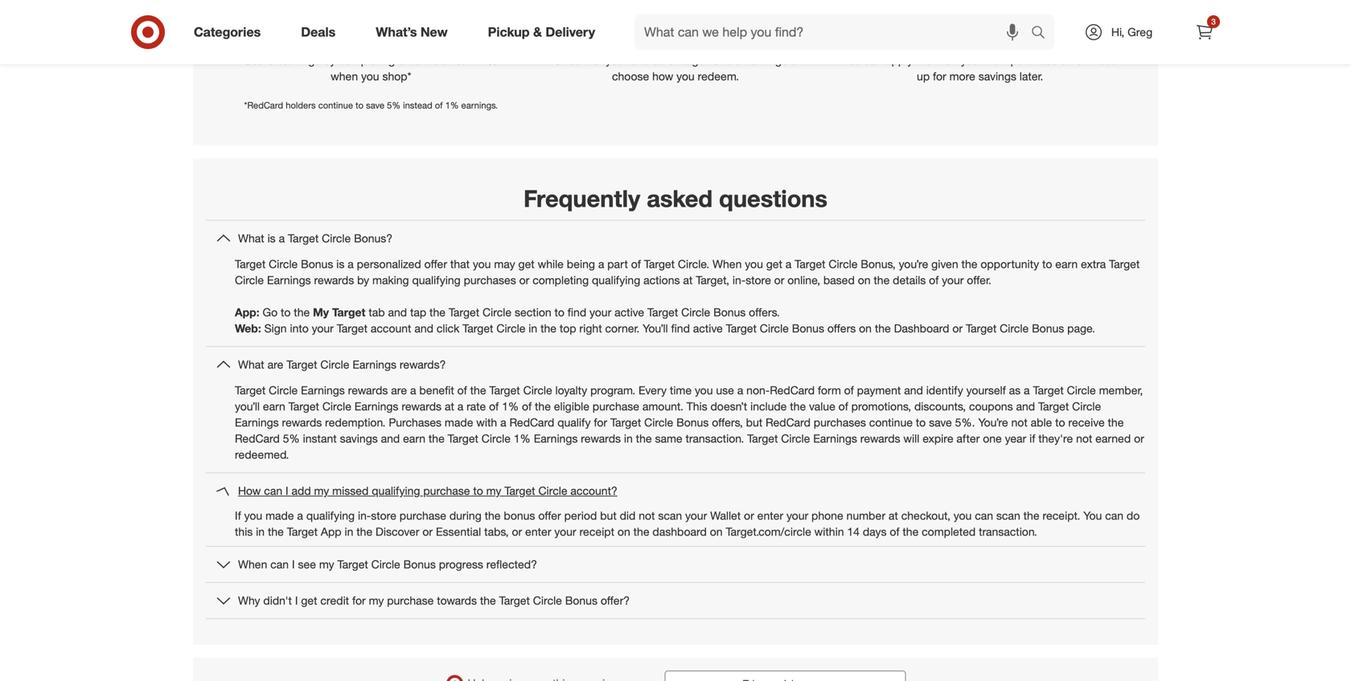 Task type: describe. For each thing, give the bounding box(es) containing it.
your left phone
[[787, 509, 809, 524]]

by inside score earnings by completing a bonus or earn 1% when you shop*
[[324, 53, 336, 67]]

purchase for towards
[[387, 597, 434, 611]]

it
[[1089, 53, 1095, 67]]

for inside dropdown button
[[352, 597, 366, 611]]

at inside target circle earnings rewards are a benefit of the target circle loyalty program. every time you use a non-redcard form of payment and identify yourself as a target circle member, you'll earn target circle earnings rewards at a rate of 1% of the eligible purchase amount. this doesn't include the value of promotions, discounts, coupons and target circle earnings rewards redemption. purchases made with a redcard qualify for target circle bonus offers, but redcard purchases continue to save 5%. you're not able to receive the redcard 5% instant savings and earn the target circle 1% earnings rewards in the same transaction. target circle earnings rewards will expire after one year if they're not earned or redeemed.
[[445, 399, 454, 414]]

a inside what is a target circle bonus? dropdown button
[[279, 231, 285, 245]]

part
[[608, 257, 628, 271]]

target inside what are target circle earnings rewards? dropdown button
[[287, 358, 317, 372]]

2 horizontal spatial get
[[766, 257, 783, 271]]

one
[[983, 432, 1002, 446]]

offer inside if you made a qualifying in-store purchase during the bonus offer period but did not scan your wallet or enter your phone number at checkout, you can scan the receipt. you can do this in the target app in the discover or essential tabs, or enter your receipt on the dashboard on target.com/circle within 14 days of the completed transaction.
[[538, 509, 561, 524]]

pickup & delivery
[[488, 24, 595, 40]]

or left online,
[[774, 273, 785, 287]]

your up dashboard
[[685, 509, 707, 524]]

1 vertical spatial enter
[[525, 526, 551, 540]]

are inside dropdown button
[[268, 358, 283, 372]]

& inside "pickup & delivery" link
[[533, 24, 542, 40]]

transaction. target
[[686, 432, 778, 446]]

offers,
[[712, 416, 743, 430]]

reflected?
[[486, 561, 537, 575]]

score
[[244, 53, 274, 67]]

available
[[631, 53, 674, 67]]

in right app
[[345, 526, 353, 540]]

section
[[515, 305, 552, 319]]

payment
[[857, 383, 901, 397]]

score earnings by completing a bonus or earn 1% when you shop*
[[244, 53, 498, 83]]

your up right
[[590, 305, 612, 319]]

web:
[[235, 321, 261, 335]]

the left value
[[790, 399, 806, 414]]

to inside target circle bonus is a personalized offer that you may get while being a part of target circle. when you get a target circle bonus, you're given the opportunity to earn extra target circle earnings rewards by making qualifying purchases or completing qualifying actions at target, in-store or online, based on the details of your offer.
[[1043, 257, 1052, 271]]

the down purchases
[[429, 432, 445, 446]]

on down wallet
[[710, 526, 723, 540]]

can for when can i see my target circle bonus progress reflected?
[[270, 561, 289, 575]]

earnings inside what are target circle earnings rewards? dropdown button
[[353, 358, 397, 372]]

purchase inside target circle earnings rewards are a benefit of the target circle loyalty program. every time you use a non-redcard form of payment and identify yourself as a target circle member, you'll earn target circle earnings rewards at a rate of 1% of the eligible purchase amount. this doesn't include the value of promotions, discounts, coupons and target circle earnings rewards redemption. purchases made with a redcard qualify for target circle bonus offers, but redcard purchases continue to save 5%. you're not able to receive the redcard 5% instant savings and earn the target circle 1% earnings rewards in the same transaction. target circle earnings rewards will expire after one year if they're not earned or redeemed.
[[593, 399, 639, 414]]

that
[[450, 257, 470, 271]]

you right that
[[473, 257, 491, 271]]

rewards inside target circle bonus is a personalized offer that you may get while being a part of target circle. when you get a target circle bonus, you're given the opportunity to earn extra target circle earnings rewards by making qualifying purchases or completing qualifying actions at target, in-store or online, based on the details of your offer.
[[314, 273, 354, 287]]

deals
[[301, 24, 336, 40]]

instead
[[403, 100, 433, 110]]

you right if
[[244, 509, 262, 524]]

earnings down what are target circle earnings rewards?
[[301, 383, 345, 397]]

redcard left qualify
[[510, 416, 554, 430]]

yourself
[[967, 383, 1006, 397]]

bonus,
[[861, 257, 896, 271]]

store inside if you made a qualifying in-store purchase during the bonus offer period but did not scan your wallet or enter your phone number at checkout, you can scan the receipt. you can do this in the target app in the discover or essential tabs, or enter your receipt on the dashboard on target.com/circle within 14 days of the completed transaction.
[[371, 509, 397, 524]]

didn't
[[263, 597, 292, 611]]

discover
[[376, 526, 419, 540]]

earn inside score earnings by completing a bonus or earn 1% when you shop*
[[455, 53, 478, 67]]

savings inside target circle earnings rewards are a benefit of the target circle loyalty program. every time you use a non-redcard form of payment and identify yourself as a target circle member, you'll earn target circle earnings rewards at a rate of 1% of the eligible purchase amount. this doesn't include the value of promotions, discounts, coupons and target circle earnings rewards redemption. purchases made with a redcard qualify for target circle bonus offers, but redcard purchases continue to save 5%. you're not able to receive the redcard 5% instant savings and earn the target circle 1% earnings rewards in the same transaction. target circle earnings rewards will expire after one year if they're not earned or redeemed.
[[340, 432, 378, 446]]

progress
[[439, 561, 483, 575]]

save inside target circle earnings rewards are a benefit of the target circle loyalty program. every time you use a non-redcard form of payment and identify yourself as a target circle member, you'll earn target circle earnings rewards at a rate of 1% of the eligible purchase amount. this doesn't include the value of promotions, discounts, coupons and target circle earnings rewards redemption. purchases made with a redcard qualify for target circle bonus offers, but redcard purchases continue to save 5%. you're not able to receive the redcard 5% instant savings and earn the target circle 1% earnings rewards in the same transaction. target circle earnings rewards will expire after one year if they're not earned or redeemed.
[[929, 416, 952, 430]]

add inside how can i add my missed qualifying purchase to my target circle account? dropdown button
[[292, 484, 311, 498]]

rewards up redemption.
[[348, 383, 388, 397]]

missed
[[332, 484, 369, 498]]

completed
[[922, 526, 976, 540]]

credit
[[320, 597, 349, 611]]

you're
[[899, 257, 929, 271]]

page.
[[1068, 321, 1096, 335]]

loyalty
[[555, 383, 587, 397]]

or right wallet
[[744, 509, 754, 524]]

earnings inside target circle bonus is a personalized offer that you may get while being a part of target circle. when you get a target circle bonus, you're given the opportunity to earn extra target circle earnings rewards by making qualifying purchases or completing qualifying actions at target, in-store or online, based on the details of your offer.
[[267, 273, 311, 287]]

receipt
[[580, 526, 615, 540]]

your down my
[[312, 321, 334, 335]]

your inside 'you can apply them on your next purchase or let it add up for more savings later.'
[[961, 53, 983, 67]]

in inside target circle earnings rewards are a benefit of the target circle loyalty program. every time you use a non-redcard form of payment and identify yourself as a target circle member, you'll earn target circle earnings rewards at a rate of 1% of the eligible purchase amount. this doesn't include the value of promotions, discounts, coupons and target circle earnings rewards redemption. purchases made with a redcard qualify for target circle bonus offers, but redcard purchases continue to save 5%. you're not able to receive the redcard 5% instant savings and earn the target circle 1% earnings rewards in the same transaction. target circle earnings rewards will expire after one year if they're not earned or redeemed.
[[624, 432, 633, 446]]

eligible
[[554, 399, 590, 414]]

go
[[263, 305, 278, 319]]

next
[[986, 53, 1008, 67]]

tabs,
[[484, 526, 509, 540]]

doesn't
[[711, 399, 747, 414]]

earn down purchases
[[403, 432, 426, 446]]

my right the see
[[319, 561, 334, 575]]

the up into at the top left of the page
[[294, 305, 310, 319]]

bonus left offer?
[[565, 597, 598, 611]]

redcard down "include"
[[766, 416, 811, 430]]

get inside why didn't i get credit for my purchase towards the target circle bonus offer? dropdown button
[[301, 597, 317, 611]]

this
[[235, 526, 253, 540]]

bonus inside target circle earnings rewards are a benefit of the target circle loyalty program. every time you use a non-redcard form of payment and identify yourself as a target circle member, you'll earn target circle earnings rewards at a rate of 1% of the eligible purchase amount. this doesn't include the value of promotions, discounts, coupons and target circle earnings rewards redemption. purchases made with a redcard qualify for target circle bonus offers, but redcard purchases continue to save 5%. you're not able to receive the redcard 5% instant savings and earn the target circle 1% earnings rewards in the same transaction. target circle earnings rewards will expire after one year if they're not earned or redeemed.
[[677, 416, 709, 430]]

rewards up purchases
[[402, 399, 442, 414]]

add inside 'you can apply them on your next purchase or let it add up for more savings later.'
[[1099, 53, 1118, 67]]

you can apply them on your next purchase or let it add up for more savings later.
[[843, 53, 1118, 83]]

later.
[[1020, 69, 1044, 83]]

form
[[818, 383, 841, 397]]

what are target circle earnings rewards?
[[238, 358, 446, 372]]

member,
[[1099, 383, 1143, 397]]

my left missed
[[314, 484, 329, 498]]

& inside check for your available target circle earnings & choose how you redeem.
[[791, 53, 798, 67]]

continue inside target circle earnings rewards are a benefit of the target circle loyalty program. every time you use a non-redcard form of payment and identify yourself as a target circle member, you'll earn target circle earnings rewards at a rate of 1% of the eligible purchase amount. this doesn't include the value of promotions, discounts, coupons and target circle earnings rewards redemption. purchases made with a redcard qualify for target circle bonus offers, but redcard purchases continue to save 5%. you're not able to receive the redcard 5% instant savings and earn the target circle 1% earnings rewards in the same transaction. target circle earnings rewards will expire after one year if they're not earned or redeemed.
[[869, 416, 913, 430]]

1 vertical spatial active
[[693, 321, 723, 335]]

made inside if you made a qualifying in-store purchase during the bonus offer period but did not scan your wallet or enter your phone number at checkout, you can scan the receipt. you can do this in the target app in the discover or essential tabs, or enter your receipt on the dashboard on target.com/circle within 14 days of the completed transaction.
[[266, 509, 294, 524]]

what is a target circle bonus?
[[238, 231, 393, 245]]

click
[[437, 321, 460, 335]]

amount.
[[643, 399, 684, 414]]

the up tabs,
[[485, 509, 501, 524]]

coupons
[[969, 399, 1013, 414]]

of down given
[[929, 273, 939, 287]]

with
[[476, 416, 497, 430]]

to right go
[[281, 305, 291, 319]]

rewards down qualify
[[581, 432, 621, 446]]

and up account
[[388, 305, 407, 319]]

the up rate at the left bottom
[[470, 383, 486, 397]]

offer?
[[601, 597, 630, 611]]

earnings inside check for your available target circle earnings & choose how you redeem.
[[744, 53, 788, 67]]

2 scan from the left
[[997, 509, 1021, 524]]

more
[[950, 69, 976, 83]]

greg
[[1128, 25, 1153, 39]]

i for get
[[295, 597, 298, 611]]

the up offer.
[[962, 257, 978, 271]]

what's
[[376, 24, 417, 40]]

rewards left the will
[[861, 432, 901, 446]]

What can we help you find? suggestions appear below search field
[[635, 14, 1035, 50]]

deals link
[[287, 14, 356, 50]]

of inside if you made a qualifying in-store purchase during the bonus offer period but did not scan your wallet or enter your phone number at checkout, you can scan the receipt. you can do this in the target app in the discover or essential tabs, or enter your receipt on the dashboard on target.com/circle within 14 days of the completed transaction.
[[890, 526, 900, 540]]

rewards?
[[400, 358, 446, 372]]

qualifying down that
[[412, 273, 461, 287]]

rewards up instant
[[282, 416, 322, 430]]

you inside score earnings by completing a bonus or earn 1% when you shop*
[[361, 69, 379, 83]]

if
[[1030, 432, 1036, 446]]

qualifying down part
[[592, 273, 640, 287]]

after
[[957, 432, 980, 446]]

redcard up redeemed. on the bottom left
[[235, 432, 280, 446]]

expire
[[923, 432, 954, 446]]

earned
[[1096, 432, 1131, 446]]

transaction.
[[979, 526, 1038, 540]]

target circle earnings rewards are a benefit of the target circle loyalty program. every time you use a non-redcard form of payment and identify yourself as a target circle member, you'll earn target circle earnings rewards at a rate of 1% of the eligible purchase amount. this doesn't include the value of promotions, discounts, coupons and target circle earnings rewards redemption. purchases made with a redcard qualify for target circle bonus offers, but redcard purchases continue to save 5%. you're not able to receive the redcard 5% instant savings and earn the target circle 1% earnings rewards in the same transaction. target circle earnings rewards will expire after one year if they're not earned or redeemed.
[[235, 383, 1144, 462]]

1 scan from the left
[[658, 509, 682, 524]]

qualifying inside dropdown button
[[372, 484, 420, 498]]

what's new
[[376, 24, 448, 40]]

or up section
[[519, 273, 530, 287]]

circle.
[[678, 257, 710, 271]]

of right value
[[839, 399, 848, 414]]

up
[[917, 69, 930, 83]]

for inside target circle earnings rewards are a benefit of the target circle loyalty program. every time you use a non-redcard form of payment and identify yourself as a target circle member, you'll earn target circle earnings rewards at a rate of 1% of the eligible purchase amount. this doesn't include the value of promotions, discounts, coupons and target circle earnings rewards redemption. purchases made with a redcard qualify for target circle bonus offers, but redcard purchases continue to save 5%. you're not able to receive the redcard 5% instant savings and earn the target circle 1% earnings rewards in the same transaction. target circle earnings rewards will expire after one year if they're not earned or redeemed.
[[594, 416, 607, 430]]

and down tap
[[415, 321, 434, 335]]

phone
[[812, 509, 844, 524]]

and down purchases
[[381, 432, 400, 446]]

in right this
[[256, 526, 265, 540]]

discounts,
[[915, 399, 966, 414]]

redeem.
[[698, 69, 739, 83]]

are inside target circle earnings rewards are a benefit of the target circle loyalty program. every time you use a non-redcard form of payment and identify yourself as a target circle member, you'll earn target circle earnings rewards at a rate of 1% of the eligible purchase amount. this doesn't include the value of promotions, discounts, coupons and target circle earnings rewards redemption. purchases made with a redcard qualify for target circle bonus offers, but redcard purchases continue to save 5%. you're not able to receive the redcard 5% instant savings and earn the target circle 1% earnings rewards in the same transaction. target circle earnings rewards will expire after one year if they're not earned or redeemed.
[[391, 383, 407, 397]]

instant
[[303, 432, 337, 446]]

will
[[904, 432, 920, 446]]

the inside dropdown button
[[480, 597, 496, 611]]

1 horizontal spatial get
[[518, 257, 535, 271]]

1% inside score earnings by completing a bonus or earn 1% when you shop*
[[481, 53, 498, 67]]

my down when can i see my target circle bonus progress reflected?
[[369, 597, 384, 611]]

the down checkout,
[[903, 526, 919, 540]]

target,
[[696, 273, 730, 287]]

or right discover
[[423, 526, 433, 540]]

earnings down qualify
[[534, 432, 578, 446]]

0 horizontal spatial save
[[366, 100, 385, 110]]

your down period
[[555, 526, 576, 540]]

earn right you'll
[[263, 399, 285, 414]]

your inside target circle bonus is a personalized offer that you may get while being a part of target circle. when you get a target circle bonus, you're given the opportunity to earn extra target circle earnings rewards by making qualifying purchases or completing qualifying actions at target, in-store or online, based on the details of your offer.
[[942, 273, 964, 287]]

is inside dropdown button
[[268, 231, 276, 245]]

app:
[[235, 305, 259, 319]]

receive
[[1069, 416, 1105, 430]]

how
[[238, 484, 261, 498]]

store inside target circle bonus is a personalized offer that you may get while being a part of target circle. when you get a target circle bonus, you're given the opportunity to earn extra target circle earnings rewards by making qualifying purchases or completing qualifying actions at target, in-store or online, based on the details of your offer.
[[746, 273, 771, 287]]

target inside why didn't i get credit for my purchase towards the target circle bonus offer? dropdown button
[[499, 597, 530, 611]]

the left dashboard
[[875, 321, 891, 335]]

target inside check for your available target circle earnings & choose how you redeem.
[[678, 53, 708, 67]]

is inside target circle bonus is a personalized offer that you may get while being a part of target circle. when you get a target circle bonus, you're given the opportunity to earn extra target circle earnings rewards by making qualifying purchases or completing qualifying actions at target, in-store or online, based on the details of your offer.
[[336, 257, 345, 271]]

what's new link
[[362, 14, 468, 50]]

new
[[421, 24, 448, 40]]

when inside dropdown button
[[238, 561, 267, 575]]

to up the top
[[555, 305, 565, 319]]

value
[[809, 399, 836, 414]]

dashboard
[[894, 321, 950, 335]]

the left eligible on the left bottom of the page
[[535, 399, 551, 414]]

not inside if you made a qualifying in-store purchase during the bonus offer period but did not scan your wallet or enter your phone number at checkout, you can scan the receipt. you can do this in the target app in the discover or essential tabs, or enter your receipt on the dashboard on target.com/circle within 14 days of the completed transaction.
[[639, 509, 655, 524]]

the left same
[[636, 432, 652, 446]]

to up the will
[[916, 416, 926, 430]]

or right tabs,
[[512, 526, 522, 540]]

on inside app: go to the my target tab and tap the target circle section to find your active target circle bonus offers. web: sign into your target account and click target circle in the top right corner. you'll find active target circle bonus offers on the dashboard or target circle bonus page.
[[859, 321, 872, 335]]

earn inside target circle bonus is a personalized offer that you may get while being a part of target circle. when you get a target circle bonus, you're given the opportunity to earn extra target circle earnings rewards by making qualifying purchases or completing qualifying actions at target, in-store or online, based on the details of your offer.
[[1056, 257, 1078, 271]]

you up offers.
[[745, 257, 763, 271]]

a inside if you made a qualifying in-store purchase during the bonus offer period but did not scan your wallet or enter your phone number at checkout, you can scan the receipt. you can do this in the target app in the discover or essential tabs, or enter your receipt on the dashboard on target.com/circle within 14 days of the completed transaction.
[[297, 509, 303, 524]]

to down the when
[[356, 100, 364, 110]]

bonus left page.
[[1032, 321, 1064, 335]]

earnings up redemption.
[[355, 399, 399, 414]]

target circle bonus is a personalized offer that you may get while being a part of target circle. when you get a target circle bonus, you're given the opportunity to earn extra target circle earnings rewards by making qualifying purchases or completing qualifying actions at target, in-store or online, based on the details of your offer.
[[235, 257, 1140, 287]]

as
[[1009, 383, 1021, 397]]

days
[[863, 526, 887, 540]]

them
[[916, 53, 942, 67]]

you inside check for your available target circle earnings & choose how you redeem.
[[677, 69, 695, 83]]

can up transaction.
[[975, 509, 993, 524]]

earnings down you'll
[[235, 416, 279, 430]]

the down bonus,
[[874, 273, 890, 287]]



Task type: locate. For each thing, give the bounding box(es) containing it.
1 vertical spatial save
[[929, 416, 952, 430]]

on
[[945, 53, 958, 67], [858, 273, 871, 287], [859, 321, 872, 335], [618, 526, 630, 540], [710, 526, 723, 540]]

of up rate at the left bottom
[[457, 383, 467, 397]]

can left the apply
[[864, 53, 883, 67]]

pickup
[[488, 24, 530, 40]]

can right how at the bottom of page
[[264, 484, 282, 498]]

you right the when
[[361, 69, 379, 83]]

can for how can i add my missed qualifying purchase to my target circle account?
[[264, 484, 282, 498]]

5% left instead
[[387, 100, 401, 110]]

0 horizontal spatial is
[[268, 231, 276, 245]]

is down what is a target circle bonus?
[[336, 257, 345, 271]]

1 vertical spatial in-
[[358, 509, 371, 524]]

save down discounts,
[[929, 416, 952, 430]]

0 vertical spatial savings
[[979, 69, 1017, 83]]

0 vertical spatial by
[[324, 53, 336, 67]]

1 horizontal spatial at
[[683, 273, 693, 287]]

target inside how can i add my missed qualifying purchase to my target circle account? dropdown button
[[505, 484, 535, 498]]

savings down next
[[979, 69, 1017, 83]]

but inside if you made a qualifying in-store purchase during the bonus offer period but did not scan your wallet or enter your phone number at checkout, you can scan the receipt. you can do this in the target app in the discover or essential tabs, or enter your receipt on the dashboard on target.com/circle within 14 days of the completed transaction.
[[600, 509, 617, 524]]

what up app:
[[238, 231, 264, 245]]

1 horizontal spatial when
[[713, 257, 742, 271]]

to up they're
[[1055, 416, 1065, 430]]

offer left period
[[538, 509, 561, 524]]

the up the earned
[[1108, 416, 1124, 430]]

1 vertical spatial is
[[336, 257, 345, 271]]

target inside if you made a qualifying in-store purchase during the bonus offer period but did not scan your wallet or enter your phone number at checkout, you can scan the receipt. you can do this in the target app in the discover or essential tabs, or enter your receipt on the dashboard on target.com/circle within 14 days of the completed transaction.
[[287, 526, 318, 540]]

based
[[824, 273, 855, 287]]

bonus inside score earnings by completing a bonus or earn 1% when you shop*
[[407, 53, 439, 67]]

purchases inside target circle earnings rewards are a benefit of the target circle loyalty program. every time you use a non-redcard form of payment and identify yourself as a target circle member, you'll earn target circle earnings rewards at a rate of 1% of the eligible purchase amount. this doesn't include the value of promotions, discounts, coupons and target circle earnings rewards redemption. purchases made with a redcard qualify for target circle bonus offers, but redcard purchases continue to save 5%. you're not able to receive the redcard 5% instant savings and earn the target circle 1% earnings rewards in the same transaction. target circle earnings rewards will expire after one year if they're not earned or redeemed.
[[814, 416, 866, 430]]

0 vertical spatial but
[[746, 416, 763, 430]]

offer inside target circle bonus is a personalized offer that you may get while being a part of target circle. when you get a target circle bonus, you're given the opportunity to earn extra target circle earnings rewards by making qualifying purchases or completing qualifying actions at target, in-store or online, based on the details of your offer.
[[424, 257, 447, 271]]

what are target circle earnings rewards? button
[[206, 347, 1145, 383]]

3
[[1212, 16, 1216, 27]]

time
[[670, 383, 692, 397]]

you're
[[979, 416, 1008, 430]]

what for what is a target circle bonus?
[[238, 231, 264, 245]]

your inside check for your available target circle earnings & choose how you redeem.
[[606, 53, 628, 67]]

what
[[238, 231, 264, 245], [238, 358, 264, 372]]

completing
[[339, 53, 395, 67], [533, 273, 589, 287]]

when inside target circle bonus is a personalized offer that you may get while being a part of target circle. when you get a target circle bonus, you're given the opportunity to earn extra target circle earnings rewards by making qualifying purchases or completing qualifying actions at target, in-store or online, based on the details of your offer.
[[713, 257, 742, 271]]

1 horizontal spatial is
[[336, 257, 345, 271]]

1 vertical spatial at
[[445, 399, 454, 414]]

0 horizontal spatial made
[[266, 509, 294, 524]]

purchase for or
[[1011, 53, 1058, 67]]

earnings down value
[[813, 432, 857, 446]]

can left 'do'
[[1105, 509, 1124, 524]]

and down as
[[1016, 399, 1035, 414]]

get left the credit
[[301, 597, 317, 611]]

0 vertical spatial 5%
[[387, 100, 401, 110]]

purchase inside if you made a qualifying in-store purchase during the bonus offer period but did not scan your wallet or enter your phone number at checkout, you can scan the receipt. you can do this in the target app in the discover or essential tabs, or enter your receipt on the dashboard on target.com/circle within 14 days of the completed transaction.
[[400, 509, 446, 524]]

delivery
[[546, 24, 595, 40]]

what for what are target circle earnings rewards?
[[238, 358, 264, 372]]

0 vertical spatial at
[[683, 273, 693, 287]]

towards
[[437, 597, 477, 611]]

to inside dropdown button
[[473, 484, 483, 498]]

1 vertical spatial find
[[671, 321, 690, 335]]

purchase for during
[[400, 509, 446, 524]]

by up the when
[[324, 53, 336, 67]]

1 vertical spatial you
[[1084, 509, 1102, 524]]

2 horizontal spatial at
[[889, 509, 898, 524]]

bonus inside if you made a qualifying in-store purchase during the bonus offer period but did not scan your wallet or enter your phone number at checkout, you can scan the receipt. you can do this in the target app in the discover or essential tabs, or enter your receipt on the dashboard on target.com/circle within 14 days of the completed transaction.
[[504, 509, 535, 524]]

you up completed
[[954, 509, 972, 524]]

1 horizontal spatial enter
[[757, 509, 784, 524]]

save down shop*
[[366, 100, 385, 110]]

0 horizontal spatial active
[[615, 305, 644, 319]]

1 horizontal spatial active
[[693, 321, 723, 335]]

0 horizontal spatial purchases
[[464, 273, 516, 287]]

my up tabs,
[[486, 484, 501, 498]]

0 vertical spatial is
[[268, 231, 276, 245]]

for right check
[[589, 53, 603, 67]]

redcard up "include"
[[770, 383, 815, 397]]

0 horizontal spatial enter
[[525, 526, 551, 540]]

at down circle.
[[683, 273, 693, 287]]

0 horizontal spatial 5%
[[283, 432, 300, 446]]

1 horizontal spatial continue
[[869, 416, 913, 430]]

1 vertical spatial what
[[238, 358, 264, 372]]

purchase for to
[[423, 484, 470, 498]]

frequently asked questions
[[524, 184, 828, 213]]

can left the see
[[270, 561, 289, 575]]

at inside if you made a qualifying in-store purchase during the bonus offer period but did not scan your wallet or enter your phone number at checkout, you can scan the receipt. you can do this in the target app in the discover or essential tabs, or enter your receipt on the dashboard on target.com/circle within 14 days of the completed transaction.
[[889, 509, 898, 524]]

earnings
[[277, 53, 320, 67]]

earnings up go
[[267, 273, 311, 287]]

on down did
[[618, 526, 630, 540]]

0 horizontal spatial not
[[639, 509, 655, 524]]

app: go to the my target tab and tap the target circle section to find your active target circle bonus offers. web: sign into your target account and click target circle in the top right corner. you'll find active target circle bonus offers on the dashboard or target circle bonus page.
[[235, 305, 1096, 335]]

the up click
[[430, 305, 446, 319]]

0 horizontal spatial you
[[843, 53, 861, 67]]

every
[[639, 383, 667, 397]]

0 horizontal spatial by
[[324, 53, 336, 67]]

not right did
[[639, 509, 655, 524]]

opportunity
[[981, 257, 1039, 271]]

1 horizontal spatial you
[[1084, 509, 1102, 524]]

0 vertical spatial enter
[[757, 509, 784, 524]]

2 vertical spatial at
[[889, 509, 898, 524]]

target inside what is a target circle bonus? dropdown button
[[288, 231, 319, 245]]

purchases
[[464, 273, 516, 287], [814, 416, 866, 430]]

0 vertical spatial made
[[445, 416, 473, 430]]

get up offers.
[[766, 257, 783, 271]]

i for add
[[286, 484, 288, 498]]

or right dashboard
[[953, 321, 963, 335]]

1 vertical spatial made
[[266, 509, 294, 524]]

but
[[746, 416, 763, 430], [600, 509, 617, 524]]

or inside target circle earnings rewards are a benefit of the target circle loyalty program. every time you use a non-redcard form of payment and identify yourself as a target circle member, you'll earn target circle earnings rewards at a rate of 1% of the eligible purchase amount. this doesn't include the value of promotions, discounts, coupons and target circle earnings rewards redemption. purchases made with a redcard qualify for target circle bonus offers, but redcard purchases continue to save 5%. you're not able to receive the redcard 5% instant savings and earn the target circle 1% earnings rewards in the same transaction. target circle earnings rewards will expire after one year if they're not earned or redeemed.
[[1134, 432, 1144, 446]]

1 horizontal spatial scan
[[997, 509, 1021, 524]]

the left discover
[[357, 526, 373, 540]]

find
[[568, 305, 587, 319], [671, 321, 690, 335]]

not
[[1012, 416, 1028, 430], [1076, 432, 1093, 446], [639, 509, 655, 524]]

1 vertical spatial but
[[600, 509, 617, 524]]

1 horizontal spatial not
[[1012, 416, 1028, 430]]

0 horizontal spatial scan
[[658, 509, 682, 524]]

0 horizontal spatial &
[[533, 24, 542, 40]]

1 horizontal spatial completing
[[533, 273, 589, 287]]

completing down while
[[533, 273, 589, 287]]

&
[[533, 24, 542, 40], [791, 53, 798, 67]]

bonus up why didn't i get credit for my purchase towards the target circle bonus offer?
[[404, 561, 436, 575]]

0 horizontal spatial completing
[[339, 53, 395, 67]]

the up transaction.
[[1024, 509, 1040, 524]]

personalized
[[357, 257, 421, 271]]

can for you can apply them on your next purchase or let it add up for more savings later.
[[864, 53, 883, 67]]

find up the top
[[568, 305, 587, 319]]

1 horizontal spatial purchases
[[814, 416, 866, 430]]

enter right tabs,
[[525, 526, 551, 540]]

1 horizontal spatial but
[[746, 416, 763, 430]]

check for your available target circle earnings & choose how you redeem.
[[554, 53, 798, 83]]

when can i see my target circle bonus progress reflected? button
[[206, 550, 1145, 586]]

0 horizontal spatial store
[[371, 509, 397, 524]]

0 horizontal spatial at
[[445, 399, 454, 414]]

active
[[615, 305, 644, 319], [693, 321, 723, 335]]

circle inside check for your available target circle earnings & choose how you redeem.
[[711, 53, 740, 67]]

purchase down program. at the bottom of the page
[[593, 399, 639, 414]]

bonus down what is a target circle bonus?
[[301, 257, 333, 271]]

at inside target circle bonus is a personalized offer that you may get while being a part of target circle. when you get a target circle bonus, you're given the opportunity to earn extra target circle earnings rewards by making qualifying purchases or completing qualifying actions at target, in-store or online, based on the details of your offer.
[[683, 273, 693, 287]]

completing up the when
[[339, 53, 395, 67]]

0 vertical spatial find
[[568, 305, 587, 319]]

1%
[[481, 53, 498, 67], [445, 100, 459, 110], [502, 399, 519, 414], [514, 432, 531, 446]]

when up the target,
[[713, 257, 742, 271]]

rewards up my
[[314, 273, 354, 287]]

can inside 'you can apply them on your next purchase or let it add up for more savings later.'
[[864, 53, 883, 67]]

target
[[678, 53, 708, 67], [288, 231, 319, 245], [235, 257, 266, 271], [644, 257, 675, 271], [795, 257, 826, 271], [1109, 257, 1140, 271], [332, 305, 366, 319], [449, 305, 480, 319], [648, 305, 678, 319], [337, 321, 368, 335], [463, 321, 493, 335], [726, 321, 757, 335], [966, 321, 997, 335], [287, 358, 317, 372], [235, 383, 266, 397], [489, 383, 520, 397], [1033, 383, 1064, 397], [288, 399, 319, 414], [1038, 399, 1069, 414], [611, 416, 641, 430], [448, 432, 479, 446], [505, 484, 535, 498], [287, 526, 318, 540], [337, 561, 368, 575], [499, 597, 530, 611]]

5%.
[[955, 416, 975, 430]]

of
[[435, 100, 443, 110], [631, 257, 641, 271], [929, 273, 939, 287], [457, 383, 467, 397], [844, 383, 854, 397], [489, 399, 499, 414], [522, 399, 532, 414], [839, 399, 848, 414], [890, 526, 900, 540]]

when
[[713, 257, 742, 271], [238, 561, 267, 575]]

14
[[847, 526, 860, 540]]

and up discounts,
[[904, 383, 923, 397]]

0 horizontal spatial but
[[600, 509, 617, 524]]

on inside target circle bonus is a personalized offer that you may get while being a part of target circle. when you get a target circle bonus, you're given the opportunity to earn extra target circle earnings rewards by making qualifying purchases or completing qualifying actions at target, in-store or online, based on the details of your offer.
[[858, 273, 871, 287]]

on right offers
[[859, 321, 872, 335]]

0 horizontal spatial continue
[[318, 100, 353, 110]]

right
[[580, 321, 602, 335]]

or left let
[[1061, 53, 1071, 67]]

for inside check for your available target circle earnings & choose how you redeem.
[[589, 53, 603, 67]]

0 vertical spatial completing
[[339, 53, 395, 67]]

you inside target circle earnings rewards are a benefit of the target circle loyalty program. every time you use a non-redcard form of payment and identify yourself as a target circle member, you'll earn target circle earnings rewards at a rate of 1% of the eligible purchase amount. this doesn't include the value of promotions, discounts, coupons and target circle earnings rewards redemption. purchases made with a redcard qualify for target circle bonus offers, but redcard purchases continue to save 5%. you're not able to receive the redcard 5% instant savings and earn the target circle 1% earnings rewards in the same transaction. target circle earnings rewards will expire after one year if they're not earned or redeemed.
[[695, 383, 713, 397]]

qualifying up discover
[[372, 484, 420, 498]]

1 horizontal spatial find
[[671, 321, 690, 335]]

tab
[[369, 305, 385, 319]]

offers
[[828, 321, 856, 335]]

offers.
[[749, 305, 780, 319]]

0 vertical spatial purchases
[[464, 273, 516, 287]]

app
[[321, 526, 342, 540]]

0 horizontal spatial are
[[268, 358, 283, 372]]

of right part
[[631, 257, 641, 271]]

2 vertical spatial i
[[295, 597, 298, 611]]

savings inside 'you can apply them on your next purchase or let it add up for more savings later.'
[[979, 69, 1017, 83]]

1 horizontal spatial bonus
[[504, 509, 535, 524]]

1 horizontal spatial offer
[[538, 509, 561, 524]]

the left the top
[[541, 321, 557, 335]]

not down receive
[[1076, 432, 1093, 446]]

you right how
[[677, 69, 695, 83]]

by left making
[[357, 273, 369, 287]]

1 horizontal spatial 5%
[[387, 100, 401, 110]]

or inside 'you can apply them on your next purchase or let it add up for more savings later.'
[[1061, 53, 1071, 67]]

0 vertical spatial save
[[366, 100, 385, 110]]

why didn't i get credit for my purchase towards the target circle bonus offer?
[[238, 597, 630, 611]]

add left missed
[[292, 484, 311, 498]]

1 horizontal spatial store
[[746, 273, 771, 287]]

0 vertical spatial add
[[1099, 53, 1118, 67]]

the down did
[[634, 526, 650, 540]]

you up this
[[695, 383, 713, 397]]

target inside when can i see my target circle bonus progress reflected? dropdown button
[[337, 561, 368, 575]]

your down given
[[942, 273, 964, 287]]

why
[[238, 597, 260, 611]]

or down new
[[442, 53, 452, 67]]

2 vertical spatial not
[[639, 509, 655, 524]]

& right pickup
[[533, 24, 542, 40]]

1 horizontal spatial add
[[1099, 53, 1118, 67]]

what down web:
[[238, 358, 264, 372]]

use
[[716, 383, 734, 397]]

earnings down what can we help you find? suggestions appear below search box
[[744, 53, 788, 67]]

purchase down when can i see my target circle bonus progress reflected?
[[387, 597, 434, 611]]

5% inside target circle earnings rewards are a benefit of the target circle loyalty program. every time you use a non-redcard form of payment and identify yourself as a target circle member, you'll earn target circle earnings rewards at a rate of 1% of the eligible purchase amount. this doesn't include the value of promotions, discounts, coupons and target circle earnings rewards redemption. purchases made with a redcard qualify for target circle bonus offers, but redcard purchases continue to save 5%. you're not able to receive the redcard 5% instant savings and earn the target circle 1% earnings rewards in the same transaction. target circle earnings rewards will expire after one year if they're not earned or redeemed.
[[283, 432, 300, 446]]

you inside if you made a qualifying in-store purchase during the bonus offer period but did not scan your wallet or enter your phone number at checkout, you can scan the receipt. you can do this in the target app in the discover or essential tabs, or enter your receipt on the dashboard on target.com/circle within 14 days of the completed transaction.
[[1084, 509, 1102, 524]]

to up during
[[473, 484, 483, 498]]

corner.
[[605, 321, 640, 335]]

completing inside score earnings by completing a bonus or earn 1% when you shop*
[[339, 53, 395, 67]]

1 horizontal spatial made
[[445, 416, 473, 430]]

purchase up during
[[423, 484, 470, 498]]

enter
[[757, 509, 784, 524], [525, 526, 551, 540]]

for inside 'you can apply them on your next purchase or let it add up for more savings later.'
[[933, 69, 947, 83]]

savings
[[979, 69, 1017, 83], [340, 432, 378, 446]]

i for see
[[292, 561, 295, 575]]

of up with
[[489, 399, 499, 414]]

0 horizontal spatial find
[[568, 305, 587, 319]]

during
[[450, 509, 482, 524]]

1 vertical spatial bonus
[[504, 509, 535, 524]]

redemption.
[[325, 416, 386, 430]]

my
[[314, 484, 329, 498], [486, 484, 501, 498], [319, 561, 334, 575], [369, 597, 384, 611]]

checkout,
[[901, 509, 951, 524]]

purchases
[[389, 416, 442, 430]]

a
[[398, 53, 404, 67], [279, 231, 285, 245], [348, 257, 354, 271], [598, 257, 604, 271], [786, 257, 792, 271], [410, 383, 416, 397], [737, 383, 743, 397], [1024, 383, 1030, 397], [458, 399, 464, 414], [500, 416, 506, 430], [297, 509, 303, 524]]

frequently
[[524, 184, 640, 213]]

of right instead
[[435, 100, 443, 110]]

bonus left offers.
[[714, 305, 746, 319]]

actions
[[644, 273, 680, 287]]

1 horizontal spatial are
[[391, 383, 407, 397]]

2 horizontal spatial not
[[1076, 432, 1093, 446]]

1 vertical spatial add
[[292, 484, 311, 498]]

0 vertical spatial &
[[533, 24, 542, 40]]

0 vertical spatial i
[[286, 484, 288, 498]]

is up go
[[268, 231, 276, 245]]

bonus
[[301, 257, 333, 271], [714, 305, 746, 319], [792, 321, 824, 335], [1032, 321, 1064, 335], [677, 416, 709, 430], [404, 561, 436, 575], [565, 597, 598, 611]]

made inside target circle earnings rewards are a benefit of the target circle loyalty program. every time you use a non-redcard form of payment and identify yourself as a target circle member, you'll earn target circle earnings rewards at a rate of 1% of the eligible purchase amount. this doesn't include the value of promotions, discounts, coupons and target circle earnings rewards redemption. purchases made with a redcard qualify for target circle bonus offers, but redcard purchases continue to save 5%. you're not able to receive the redcard 5% instant savings and earn the target circle 1% earnings rewards in the same transaction. target circle earnings rewards will expire after one year if they're not earned or redeemed.
[[445, 416, 473, 430]]

1 vertical spatial continue
[[869, 416, 913, 430]]

1 vertical spatial not
[[1076, 432, 1093, 446]]

0 vertical spatial when
[[713, 257, 742, 271]]

details
[[893, 273, 926, 287]]

0 horizontal spatial in-
[[358, 509, 371, 524]]

wallet
[[710, 509, 741, 524]]

while
[[538, 257, 564, 271]]

1 horizontal spatial savings
[[979, 69, 1017, 83]]

or inside score earnings by completing a bonus or earn 1% when you shop*
[[442, 53, 452, 67]]

1 horizontal spatial &
[[791, 53, 798, 67]]

are down sign
[[268, 358, 283, 372]]

account?
[[571, 484, 618, 498]]

on inside 'you can apply them on your next purchase or let it add up for more savings later.'
[[945, 53, 958, 67]]

in- inside if you made a qualifying in-store purchase during the bonus offer period but did not scan your wallet or enter your phone number at checkout, you can scan the receipt. you can do this in the target app in the discover or essential tabs, or enter your receipt on the dashboard on target.com/circle within 14 days of the completed transaction.
[[358, 509, 371, 524]]

bonus inside target circle bonus is a personalized offer that you may get while being a part of target circle. when you get a target circle bonus, you're given the opportunity to earn extra target circle earnings rewards by making qualifying purchases or completing qualifying actions at target, in-store or online, based on the details of your offer.
[[301, 257, 333, 271]]

you down what can we help you find? suggestions appear below search box
[[843, 53, 861, 67]]

2 what from the top
[[238, 358, 264, 372]]

0 vertical spatial bonus
[[407, 53, 439, 67]]

0 vertical spatial store
[[746, 273, 771, 287]]

purchases inside target circle bonus is a personalized offer that you may get while being a part of target circle. when you get a target circle bonus, you're given the opportunity to earn extra target circle earnings rewards by making qualifying purchases or completing qualifying actions at target, in-store or online, based on the details of your offer.
[[464, 273, 516, 287]]

0 vertical spatial continue
[[318, 100, 353, 110]]

or inside app: go to the my target tab and tap the target circle section to find your active target circle bonus offers. web: sign into your target account and click target circle in the top right corner. you'll find active target circle bonus offers on the dashboard or target circle bonus page.
[[953, 321, 963, 335]]

of left eligible on the left bottom of the page
[[522, 399, 532, 414]]

your
[[606, 53, 628, 67], [961, 53, 983, 67], [942, 273, 964, 287], [590, 305, 612, 319], [312, 321, 334, 335], [685, 509, 707, 524], [787, 509, 809, 524], [555, 526, 576, 540]]

bonus
[[407, 53, 439, 67], [504, 509, 535, 524]]

0 vertical spatial offer
[[424, 257, 447, 271]]

in down section
[[529, 321, 537, 335]]

purchase inside 'you can apply them on your next purchase or let it add up for more savings later.'
[[1011, 53, 1058, 67]]

1 horizontal spatial by
[[357, 273, 369, 287]]

1 vertical spatial when
[[238, 561, 267, 575]]

1 vertical spatial store
[[371, 509, 397, 524]]

by inside target circle bonus is a personalized offer that you may get while being a part of target circle. when you get a target circle bonus, you're given the opportunity to earn extra target circle earnings rewards by making qualifying purchases or completing qualifying actions at target, in-store or online, based on the details of your offer.
[[357, 273, 369, 287]]

1 vertical spatial savings
[[340, 432, 378, 446]]

add right it
[[1099, 53, 1118, 67]]

continue down the when
[[318, 100, 353, 110]]

did
[[620, 509, 636, 524]]

0 horizontal spatial get
[[301, 597, 317, 611]]

3 link
[[1187, 14, 1223, 50]]

1 what from the top
[[238, 231, 264, 245]]

purchase down how can i add my missed qualifying purchase to my target circle account?
[[400, 509, 446, 524]]

qualifying inside if you made a qualifying in-store purchase during the bonus offer period but did not scan your wallet or enter your phone number at checkout, you can scan the receipt. you can do this in the target app in the discover or essential tabs, or enter your receipt on the dashboard on target.com/circle within 14 days of the completed transaction.
[[306, 509, 355, 524]]

are down rewards? at the bottom of page
[[391, 383, 407, 397]]

you
[[361, 69, 379, 83], [677, 69, 695, 83], [473, 257, 491, 271], [745, 257, 763, 271], [695, 383, 713, 397], [244, 509, 262, 524], [954, 509, 972, 524]]

i right didn't
[[295, 597, 298, 611]]

1 vertical spatial by
[[357, 273, 369, 287]]

this
[[687, 399, 708, 414]]

1 vertical spatial offer
[[538, 509, 561, 524]]

completing inside target circle bonus is a personalized offer that you may get while being a part of target circle. when you get a target circle bonus, you're given the opportunity to earn extra target circle earnings rewards by making qualifying purchases or completing qualifying actions at target, in-store or online, based on the details of your offer.
[[533, 273, 589, 287]]

receipt.
[[1043, 509, 1081, 524]]

bonus left offers
[[792, 321, 824, 335]]

are
[[268, 358, 283, 372], [391, 383, 407, 397]]

1 horizontal spatial in-
[[733, 273, 746, 287]]

account
[[371, 321, 411, 335]]

in inside app: go to the my target tab and tap the target circle section to find your active target circle bonus offers. web: sign into your target account and click target circle in the top right corner. you'll find active target circle bonus offers on the dashboard or target circle bonus page.
[[529, 321, 537, 335]]

1 vertical spatial are
[[391, 383, 407, 397]]

you inside 'you can apply them on your next purchase or let it add up for more savings later.'
[[843, 53, 861, 67]]

essential
[[436, 526, 481, 540]]

1 vertical spatial 5%
[[283, 432, 300, 446]]

0 horizontal spatial offer
[[424, 257, 447, 271]]

tap
[[410, 305, 426, 319]]

the right this
[[268, 526, 284, 540]]

0 vertical spatial in-
[[733, 273, 746, 287]]

*redcard
[[244, 100, 283, 110]]

but inside target circle earnings rewards are a benefit of the target circle loyalty program. every time you use a non-redcard form of payment and identify yourself as a target circle member, you'll earn target circle earnings rewards at a rate of 1% of the eligible purchase amount. this doesn't include the value of promotions, discounts, coupons and target circle earnings rewards redemption. purchases made with a redcard qualify for target circle bonus offers, but redcard purchases continue to save 5%. you're not able to receive the redcard 5% instant savings and earn the target circle 1% earnings rewards in the same transaction. target circle earnings rewards will expire after one year if they're not earned or redeemed.
[[746, 416, 763, 430]]

rate
[[467, 399, 486, 414]]

earn
[[455, 53, 478, 67], [1056, 257, 1078, 271], [263, 399, 285, 414], [403, 432, 426, 446]]

0 vertical spatial active
[[615, 305, 644, 319]]

of right form
[[844, 383, 854, 397]]

0 horizontal spatial when
[[238, 561, 267, 575]]

0 vertical spatial are
[[268, 358, 283, 372]]

a inside score earnings by completing a bonus or earn 1% when you shop*
[[398, 53, 404, 67]]

how can i add my missed qualifying purchase to my target circle account? button
[[206, 474, 1145, 509]]

0 horizontal spatial add
[[292, 484, 311, 498]]

categories link
[[180, 14, 281, 50]]

0 vertical spatial what
[[238, 231, 264, 245]]

qualifying up app
[[306, 509, 355, 524]]

within
[[815, 526, 844, 540]]

in
[[529, 321, 537, 335], [624, 432, 633, 446], [256, 526, 265, 540], [345, 526, 353, 540]]

can
[[864, 53, 883, 67], [264, 484, 282, 498], [975, 509, 993, 524], [1105, 509, 1124, 524], [270, 561, 289, 575]]

or
[[442, 53, 452, 67], [1061, 53, 1071, 67], [519, 273, 530, 287], [774, 273, 785, 287], [953, 321, 963, 335], [1134, 432, 1144, 446], [744, 509, 754, 524], [423, 526, 433, 540], [512, 526, 522, 540]]

store
[[746, 273, 771, 287], [371, 509, 397, 524]]

in- inside target circle bonus is a personalized offer that you may get while being a part of target circle. when you get a target circle bonus, you're given the opportunity to earn extra target circle earnings rewards by making qualifying purchases or completing qualifying actions at target, in-store or online, based on the details of your offer.
[[733, 273, 746, 287]]

earnings.
[[461, 100, 498, 110]]



Task type: vqa. For each thing, say whether or not it's contained in the screenshot.
topmost add
yes



